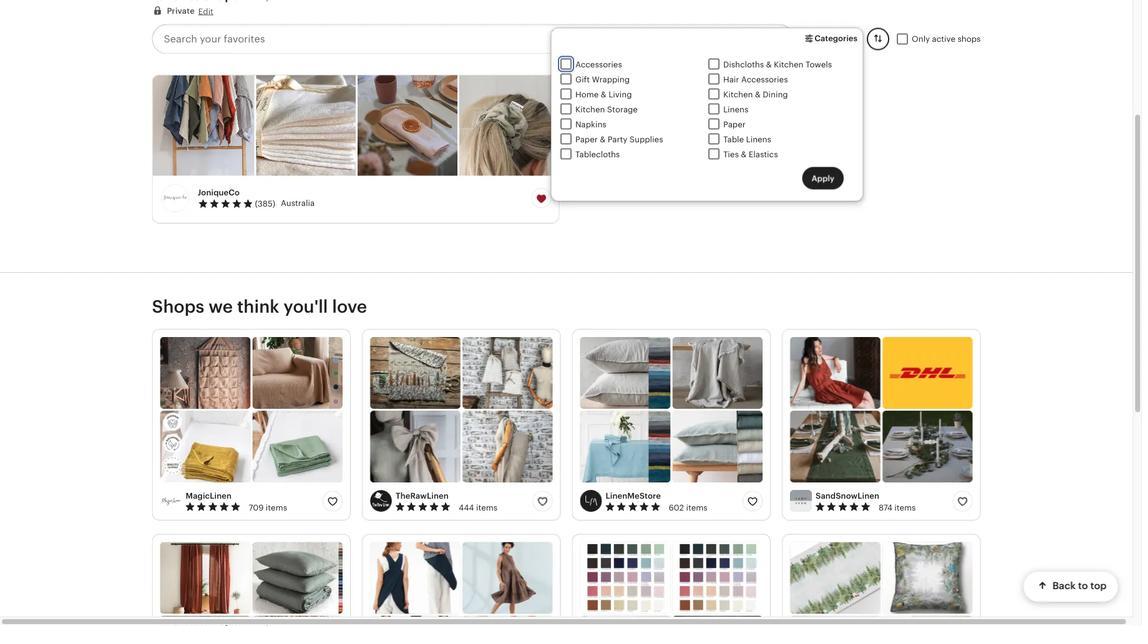 Task type: locate. For each thing, give the bounding box(es) containing it.
edit
[[198, 7, 213, 16]]

napkins
[[576, 120, 607, 130]]

table linens tablecloths
[[576, 135, 772, 160]]

shops
[[958, 35, 981, 44]]

1 vertical spatial linens
[[746, 135, 772, 145]]

paper down napkins
[[576, 135, 598, 145]]

& left dining
[[755, 90, 761, 100]]

sandsnowlinen
[[816, 491, 880, 501]]

4 items from the left
[[895, 503, 916, 513]]

0 horizontal spatial paper
[[576, 135, 598, 145]]

items for 444 items
[[476, 503, 498, 513]]

supplies
[[630, 135, 663, 145]]

& right dishcloths
[[767, 60, 772, 70]]

1 horizontal spatial accessories
[[742, 75, 788, 85]]

accessories up wrapping
[[576, 60, 622, 70]]

items for 602 items
[[686, 503, 708, 513]]

tablecloths
[[576, 150, 620, 160]]

accessories
[[576, 60, 622, 70], [742, 75, 788, 85]]

1 items from the left
[[266, 503, 287, 513]]

0 horizontal spatial accessories
[[576, 60, 622, 70]]

linens inside linens napkins
[[724, 105, 749, 115]]

categories
[[815, 34, 858, 43]]

hair
[[724, 75, 739, 85]]

hair accessories home & living
[[576, 75, 788, 100]]

only active shops
[[912, 35, 981, 44]]

& inside kitchen & dining kitchen storage
[[755, 90, 761, 100]]

& right the 'home' on the right top
[[601, 90, 607, 100]]

1 vertical spatial kitchen
[[724, 90, 753, 100]]

& for dishcloths & kitchen towels gift wrapping
[[767, 60, 772, 70]]

874 items
[[879, 503, 916, 513]]

towels
[[806, 60, 832, 70]]

items right 602
[[686, 503, 708, 513]]

& right ties
[[741, 150, 747, 160]]

&
[[767, 60, 772, 70], [601, 90, 607, 100], [755, 90, 761, 100], [600, 135, 606, 145], [741, 150, 747, 160]]

(385)
[[255, 199, 275, 209]]

2 items from the left
[[476, 503, 498, 513]]

items right 874
[[895, 503, 916, 513]]

444 items
[[459, 503, 498, 513]]

menu containing accessories
[[551, 28, 864, 202]]

dining
[[763, 90, 788, 100]]

& for kitchen & dining kitchen storage
[[755, 90, 761, 100]]

0 vertical spatial linens
[[724, 105, 749, 115]]

& inside dishcloths & kitchen towels gift wrapping
[[767, 60, 772, 70]]

0 vertical spatial paper
[[724, 120, 746, 130]]

item from this shop image
[[153, 76, 254, 176], [256, 76, 356, 176], [358, 76, 458, 176], [459, 76, 559, 176]]

ties & elastics
[[724, 150, 778, 160]]

linens inside 'table linens tablecloths'
[[746, 135, 772, 145]]

items
[[266, 503, 287, 513], [476, 503, 498, 513], [686, 503, 708, 513], [895, 503, 916, 513]]

kitchen left towels at the top right
[[774, 60, 804, 70]]

paper up the table
[[724, 120, 746, 130]]

kitchen & dining kitchen storage
[[576, 90, 788, 115]]

kitchen up napkins
[[576, 105, 605, 115]]

709
[[249, 503, 264, 513]]

Search your favorites text field
[[152, 24, 756, 54]]

paper
[[724, 120, 746, 130], [576, 135, 598, 145]]

ties
[[724, 150, 739, 160]]

linens
[[724, 105, 749, 115], [746, 135, 772, 145]]

kitchen down hair
[[724, 90, 753, 100]]

linens up elastics
[[746, 135, 772, 145]]

& left party
[[600, 135, 606, 145]]

storage
[[607, 105, 638, 115]]

2 vertical spatial kitchen
[[576, 105, 605, 115]]

categories button
[[798, 28, 864, 51]]

accessories up dining
[[742, 75, 788, 85]]

items right 444
[[476, 503, 498, 513]]

1 horizontal spatial paper
[[724, 120, 746, 130]]

3 items from the left
[[686, 503, 708, 513]]

love
[[332, 297, 367, 317]]

& inside hair accessories home & living
[[601, 90, 607, 100]]

1 horizontal spatial kitchen
[[724, 90, 753, 100]]

kitchen
[[774, 60, 804, 70], [724, 90, 753, 100], [576, 105, 605, 115]]

menu
[[551, 28, 864, 202]]

active
[[933, 35, 956, 44]]

709 items
[[249, 503, 287, 513]]

party
[[608, 135, 628, 145]]

edit button
[[198, 6, 213, 17]]

linens up the table
[[724, 105, 749, 115]]

home
[[576, 90, 599, 100]]

1 vertical spatial accessories
[[742, 75, 788, 85]]

elastics
[[749, 150, 778, 160]]

items right 709
[[266, 503, 287, 513]]

0 vertical spatial kitchen
[[774, 60, 804, 70]]

kitchen inside dishcloths & kitchen towels gift wrapping
[[774, 60, 804, 70]]

1 vertical spatial paper
[[576, 135, 598, 145]]

2 horizontal spatial kitchen
[[774, 60, 804, 70]]



Task type: describe. For each thing, give the bounding box(es) containing it.
2 item from this shop image from the left
[[256, 76, 356, 176]]

therawlinen
[[396, 491, 449, 501]]

magiclinen
[[186, 491, 232, 501]]

back to top button
[[1024, 572, 1118, 602]]

joniqueco
[[198, 188, 240, 198]]

top
[[1091, 580, 1107, 592]]

602
[[669, 503, 684, 513]]

linens napkins
[[576, 105, 749, 130]]

shops we think you'll love
[[152, 297, 367, 317]]

& inside paper paper & party supplies
[[600, 135, 606, 145]]

wrapping
[[592, 75, 630, 85]]

you'll
[[284, 297, 328, 317]]

we
[[209, 297, 233, 317]]

874
[[879, 503, 893, 513]]

accessories inside hair accessories home & living
[[742, 75, 788, 85]]

private
[[167, 6, 195, 16]]

& for ties & elastics
[[741, 150, 747, 160]]

australia
[[281, 199, 315, 208]]

apply
[[812, 174, 835, 183]]

dishcloths
[[724, 60, 764, 70]]

linenmestore
[[606, 491, 661, 501]]

gift
[[576, 75, 590, 85]]

602 items
[[669, 503, 708, 513]]

444
[[459, 503, 474, 513]]

living
[[609, 90, 632, 100]]

avatar belonging to joniqueco image
[[160, 184, 190, 214]]

back to top
[[1053, 580, 1107, 592]]

apply button
[[803, 167, 844, 190]]

back
[[1053, 580, 1076, 592]]

dishcloths & kitchen towels gift wrapping
[[576, 60, 832, 85]]

think
[[237, 297, 279, 317]]

4 item from this shop image from the left
[[459, 76, 559, 176]]

0 horizontal spatial kitchen
[[576, 105, 605, 115]]

items for 874 items
[[895, 503, 916, 513]]

table
[[724, 135, 744, 145]]

1 item from this shop image from the left
[[153, 76, 254, 176]]

shops
[[152, 297, 205, 317]]

0 vertical spatial accessories
[[576, 60, 622, 70]]

only
[[912, 35, 930, 44]]

3 item from this shop image from the left
[[358, 76, 458, 176]]

paper paper & party supplies
[[576, 120, 746, 145]]

items for 709 items
[[266, 503, 287, 513]]

to
[[1079, 580, 1088, 592]]



Task type: vqa. For each thing, say whether or not it's contained in the screenshot.
Private
yes



